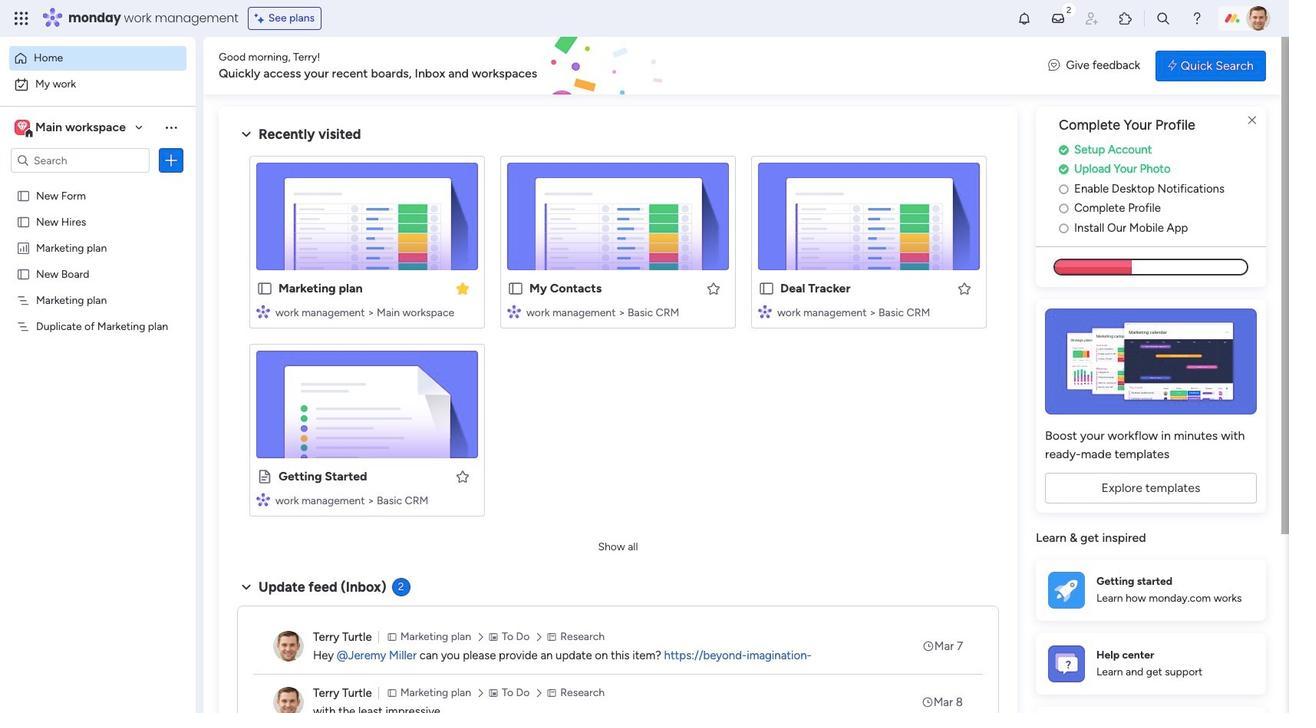 Task type: vqa. For each thing, say whether or not it's contained in the screenshot.
lottie animation element
no



Task type: describe. For each thing, give the bounding box(es) containing it.
0 vertical spatial terry turtle image
[[1247, 6, 1272, 31]]

public dashboard image
[[16, 240, 31, 255]]

workspace selection element
[[15, 118, 128, 138]]

component image
[[256, 493, 270, 506]]

workspace image
[[15, 119, 30, 136]]

getting started element
[[1037, 560, 1267, 621]]

2 horizontal spatial add to favorites image
[[957, 281, 973, 296]]

check circle image
[[1060, 164, 1069, 175]]

0 vertical spatial option
[[9, 46, 187, 71]]

check circle image
[[1060, 144, 1069, 156]]

close update feed (inbox) image
[[237, 578, 256, 597]]

templates image image
[[1050, 309, 1253, 415]]

2 element
[[392, 578, 411, 597]]

update feed image
[[1051, 11, 1067, 26]]

1 circle o image from the top
[[1060, 183, 1069, 195]]

0 vertical spatial public board image
[[16, 214, 31, 229]]

v2 user feedback image
[[1049, 57, 1061, 74]]

workspace image
[[17, 119, 28, 136]]

monday marketplace image
[[1119, 11, 1134, 26]]

Search in workspace field
[[32, 152, 128, 169]]

v2 bolt switch image
[[1169, 57, 1178, 74]]



Task type: locate. For each thing, give the bounding box(es) containing it.
1 vertical spatial public board image
[[256, 280, 273, 297]]

see plans image
[[255, 10, 269, 27]]

1 horizontal spatial add to favorites image
[[706, 281, 722, 296]]

1 horizontal spatial terry turtle image
[[1247, 6, 1272, 31]]

2 vertical spatial option
[[0, 182, 196, 185]]

1 vertical spatial option
[[9, 72, 187, 97]]

public board image
[[16, 188, 31, 203], [16, 266, 31, 281], [508, 280, 524, 297], [759, 280, 776, 297]]

2 vertical spatial public board image
[[256, 468, 273, 485]]

options image
[[164, 153, 179, 168]]

help center element
[[1037, 633, 1267, 695]]

close recently visited image
[[237, 125, 256, 144]]

notifications image
[[1017, 11, 1033, 26]]

option
[[9, 46, 187, 71], [9, 72, 187, 97], [0, 182, 196, 185]]

2 image
[[1063, 1, 1076, 18]]

terry turtle image
[[1247, 6, 1272, 31], [273, 631, 304, 662]]

0 horizontal spatial terry turtle image
[[273, 631, 304, 662]]

public board image
[[16, 214, 31, 229], [256, 280, 273, 297], [256, 468, 273, 485]]

workspace options image
[[164, 120, 179, 135]]

dapulse x slim image
[[1244, 111, 1262, 130]]

1 vertical spatial circle o image
[[1060, 203, 1069, 214]]

1 vertical spatial terry turtle image
[[273, 631, 304, 662]]

remove from favorites image
[[455, 281, 471, 296]]

public board image for the left add to favorites image
[[256, 468, 273, 485]]

quick search results list box
[[237, 144, 1000, 535]]

2 vertical spatial circle o image
[[1060, 223, 1069, 234]]

select product image
[[14, 11, 29, 26]]

2 circle o image from the top
[[1060, 203, 1069, 214]]

public board image for the remove from favorites image
[[256, 280, 273, 297]]

search everything image
[[1156, 11, 1172, 26]]

add to favorites image
[[706, 281, 722, 296], [957, 281, 973, 296], [455, 469, 471, 484]]

3 circle o image from the top
[[1060, 223, 1069, 234]]

0 horizontal spatial add to favorites image
[[455, 469, 471, 484]]

terry turtle image right "help" icon
[[1247, 6, 1272, 31]]

circle o image
[[1060, 183, 1069, 195], [1060, 203, 1069, 214], [1060, 223, 1069, 234]]

terry turtle image
[[273, 687, 304, 713]]

list box
[[0, 179, 196, 546]]

0 vertical spatial circle o image
[[1060, 183, 1069, 195]]

terry turtle image up terry turtle icon
[[273, 631, 304, 662]]

help image
[[1190, 11, 1205, 26]]



